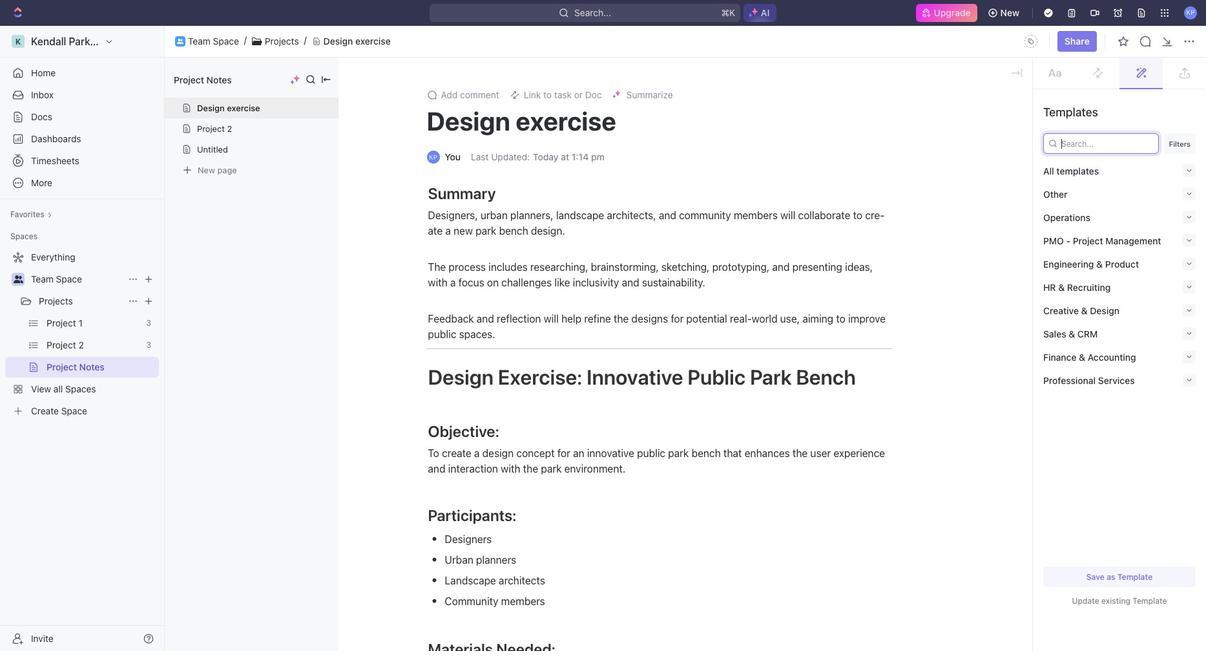 Task type: vqa. For each thing, say whether or not it's contained in the screenshot.
Landscape architects
yes



Task type: locate. For each thing, give the bounding box(es) containing it.
1 horizontal spatial projects
[[265, 35, 299, 46]]

park down concept
[[541, 463, 562, 475]]

for inside feedback and reflection will help refine the designs for potential real-world use, aiming to improve public spaces.
[[671, 313, 684, 325]]

project notes inside tree
[[47, 361, 105, 372]]

bench
[[797, 365, 857, 389]]

& left product
[[1097, 258, 1104, 269]]

the right refine
[[614, 313, 629, 325]]

exercise for designers, urban planners, landscape architects, and community members will collaborate to cre ate a new park bench design.
[[516, 105, 617, 136]]

community
[[445, 595, 499, 607]]

1 vertical spatial members
[[502, 595, 546, 607]]

tree containing everything
[[5, 247, 159, 422]]

0 vertical spatial 3
[[146, 318, 151, 328]]

team space down everything
[[31, 273, 82, 284]]

user
[[811, 447, 832, 459]]

hr
[[1044, 282, 1057, 293]]

spaces inside tree
[[65, 383, 96, 394]]

0 vertical spatial 2
[[227, 123, 232, 134]]

members down the architects
[[502, 595, 546, 607]]

kp inside dropdown button
[[1187, 9, 1196, 16]]

0 vertical spatial team
[[188, 35, 211, 46]]

1 vertical spatial with
[[501, 463, 521, 475]]

0 vertical spatial notes
[[207, 74, 232, 85]]

park left that
[[669, 447, 689, 459]]

create space link
[[5, 401, 156, 422]]

0 horizontal spatial team space
[[31, 273, 82, 284]]

1 horizontal spatial the
[[614, 313, 629, 325]]

template right as
[[1118, 572, 1154, 582]]

0 horizontal spatial park
[[476, 225, 497, 237]]

0 horizontal spatial the
[[523, 463, 539, 475]]

and inside to create a design concept for an innovative public park bench that enhances the user experience and interaction with the park environment.
[[428, 463, 446, 475]]

comment
[[460, 89, 500, 100]]

1 vertical spatial team space
[[31, 273, 82, 284]]

team space link
[[188, 35, 239, 47], [31, 269, 123, 290]]

will left help
[[544, 313, 559, 325]]

bench left that
[[692, 447, 721, 459]]

space down everything link
[[56, 273, 82, 284]]

project 2 down project 1
[[47, 339, 84, 350]]

team right user group icon
[[188, 35, 211, 46]]

innovative
[[587, 365, 684, 389]]

will
[[781, 209, 796, 221], [544, 313, 559, 325]]

team space link right user group icon
[[188, 35, 239, 47]]

0 vertical spatial bench
[[499, 225, 529, 237]]

members right community
[[734, 209, 778, 221]]

1 vertical spatial new
[[198, 165, 215, 175]]

new for new
[[1001, 7, 1020, 18]]

0 horizontal spatial team space link
[[31, 269, 123, 290]]

timesheets link
[[5, 151, 159, 171]]

to inside dropdown button
[[544, 89, 552, 100]]

members inside designers, urban planners, landscape architects, and community members will collaborate to cre ate a new park bench design.
[[734, 209, 778, 221]]

1 vertical spatial projects link
[[39, 291, 123, 312]]

0 vertical spatial park
[[476, 225, 497, 237]]

2 up 'untitled'
[[227, 123, 232, 134]]

3
[[146, 318, 151, 328], [146, 340, 151, 350]]

public down feedback
[[428, 328, 457, 340]]

team space link down everything link
[[31, 269, 123, 290]]

untitled
[[197, 144, 228, 155]]

search...
[[575, 7, 611, 18]]

dashboards
[[31, 133, 81, 144]]

0 vertical spatial with
[[428, 277, 448, 288]]

project 2 up 'untitled'
[[197, 123, 232, 134]]

1 vertical spatial a
[[451, 277, 456, 288]]

team inside tree
[[31, 273, 54, 284]]

workspace
[[107, 36, 160, 47]]

0 horizontal spatial 2
[[79, 339, 84, 350]]

recruiting
[[1068, 282, 1112, 293]]

1 horizontal spatial design exercise
[[324, 35, 391, 46]]

project notes up view all spaces link
[[47, 361, 105, 372]]

park down urban
[[476, 225, 497, 237]]

ate
[[428, 209, 885, 237]]

new left page
[[198, 165, 215, 175]]

upgrade link
[[916, 4, 978, 22]]

tree
[[5, 247, 159, 422]]

that
[[724, 447, 742, 459]]

new
[[1001, 7, 1020, 18], [198, 165, 215, 175]]

2 3 from the top
[[146, 340, 151, 350]]

potential
[[687, 313, 728, 325]]

1 horizontal spatial new
[[1001, 7, 1020, 18]]

2 vertical spatial park
[[541, 463, 562, 475]]

1 horizontal spatial bench
[[692, 447, 721, 459]]

a up interaction
[[475, 447, 480, 459]]

you
[[445, 151, 461, 162]]

urban planners
[[445, 554, 517, 566]]

save as template
[[1087, 572, 1154, 582]]

with down the
[[428, 277, 448, 288]]

notes inside tree
[[79, 361, 105, 372]]

a left new
[[446, 225, 451, 237]]

0 vertical spatial projects
[[265, 35, 299, 46]]

2 vertical spatial to
[[837, 313, 846, 325]]

public
[[428, 328, 457, 340], [637, 447, 666, 459]]

team
[[188, 35, 211, 46], [31, 273, 54, 284]]

inbox link
[[5, 85, 159, 105]]

finance & accounting
[[1044, 351, 1137, 362]]

1 horizontal spatial project notes
[[174, 74, 232, 85]]

spaces
[[10, 231, 38, 241], [65, 383, 96, 394]]

0 horizontal spatial team
[[31, 273, 54, 284]]

0 vertical spatial members
[[734, 209, 778, 221]]

view all spaces link
[[5, 379, 156, 400]]

1 3 from the top
[[146, 318, 151, 328]]

public
[[688, 365, 746, 389]]

design exercise: innovative public park bench
[[428, 365, 857, 389]]

design exercise
[[324, 35, 391, 46], [197, 103, 260, 113], [427, 105, 617, 136]]

& for finance
[[1080, 351, 1086, 362]]

innovative
[[588, 447, 635, 459]]

2 down 1
[[79, 339, 84, 350]]

0 vertical spatial projects link
[[265, 35, 299, 47]]

projects inside tree
[[39, 295, 73, 306]]

to left cre
[[854, 209, 863, 221]]

public inside to create a design concept for an innovative public park bench that enhances the user experience and interaction with the park environment.
[[637, 447, 666, 459]]

a inside designers, urban planners, landscape architects, and community members will collaborate to cre ate a new park bench design.
[[446, 225, 451, 237]]

1 vertical spatial to
[[854, 209, 863, 221]]

project down project 1
[[47, 339, 76, 350]]

to right aiming
[[837, 313, 846, 325]]

last
[[471, 151, 489, 162]]

0 vertical spatial new
[[1001, 7, 1020, 18]]

0 vertical spatial to
[[544, 89, 552, 100]]

0 horizontal spatial new
[[198, 165, 215, 175]]

notes
[[207, 74, 232, 85], [79, 361, 105, 372]]

2 horizontal spatial park
[[669, 447, 689, 459]]

dashboards link
[[5, 129, 159, 149]]

0 horizontal spatial spaces
[[10, 231, 38, 241]]

0 vertical spatial spaces
[[10, 231, 38, 241]]

0 horizontal spatial projects link
[[39, 291, 123, 312]]

and down brainstorming,
[[622, 277, 640, 288]]

space right user group icon
[[213, 35, 239, 46]]

everything
[[31, 251, 75, 262]]

update
[[1073, 596, 1100, 606]]

engineering
[[1044, 258, 1095, 269]]

project 2
[[197, 123, 232, 134], [47, 339, 84, 350]]

projects link
[[265, 35, 299, 47], [39, 291, 123, 312]]

1 horizontal spatial kp
[[1187, 9, 1196, 16]]

and down to
[[428, 463, 446, 475]]

spaces down favorites
[[10, 231, 38, 241]]

1 vertical spatial project notes
[[47, 361, 105, 372]]

concept
[[517, 447, 555, 459]]

3 up project notes link
[[146, 340, 151, 350]]

& for creative
[[1082, 305, 1088, 316]]

1 horizontal spatial team
[[188, 35, 211, 46]]

space
[[213, 35, 239, 46], [56, 273, 82, 284], [61, 405, 87, 416]]

project notes down user group icon
[[174, 74, 232, 85]]

1 vertical spatial bench
[[692, 447, 721, 459]]

spaces up "create space" link
[[65, 383, 96, 394]]

team space for team space link related to user group icon
[[188, 35, 239, 46]]

space down view all spaces link
[[61, 405, 87, 416]]

landscape
[[445, 575, 496, 586]]

1 vertical spatial will
[[544, 313, 559, 325]]

1 horizontal spatial spaces
[[65, 383, 96, 394]]

and inside designers, urban planners, landscape architects, and community members will collaborate to cre ate a new park bench design.
[[659, 209, 677, 221]]

1 horizontal spatial to
[[837, 313, 846, 325]]

& right finance
[[1080, 351, 1086, 362]]

finance
[[1044, 351, 1077, 362]]

with down the design
[[501, 463, 521, 475]]

team right user group image
[[31, 273, 54, 284]]

0 horizontal spatial project notes
[[47, 361, 105, 372]]

1 vertical spatial 2
[[79, 339, 84, 350]]

0 horizontal spatial with
[[428, 277, 448, 288]]

the process includes researching, brainstorming, sketching, prototyping, and presenting ideas, with a focus on challenges like inclusivity and sustainability.
[[428, 261, 876, 288]]

1 horizontal spatial members
[[734, 209, 778, 221]]

0 vertical spatial team space
[[188, 35, 239, 46]]

template right the existing
[[1133, 596, 1168, 606]]

template for save as template
[[1118, 572, 1154, 582]]

and inside feedback and reflection will help refine the designs for potential real-world use, aiming to improve public spaces.
[[477, 313, 494, 325]]

projects for the right projects link
[[265, 35, 299, 46]]

project 1 link
[[47, 313, 141, 334]]

exercise for project 2
[[227, 103, 260, 113]]

for left an
[[558, 447, 571, 459]]

1 vertical spatial 3
[[146, 340, 151, 350]]

2 vertical spatial a
[[475, 447, 480, 459]]

update existing template
[[1073, 596, 1168, 606]]

0 vertical spatial kp
[[1187, 9, 1196, 16]]

landscape
[[557, 209, 605, 221]]

1 vertical spatial public
[[637, 447, 666, 459]]

2 horizontal spatial exercise
[[516, 105, 617, 136]]

architects,
[[607, 209, 657, 221]]

ai
[[762, 7, 770, 18]]

user group image
[[13, 275, 23, 283]]

0 horizontal spatial public
[[428, 328, 457, 340]]

the left user
[[793, 447, 808, 459]]

1:14
[[572, 151, 589, 162]]

spaces.
[[459, 328, 496, 340]]

upgrade
[[934, 7, 971, 18]]

0 vertical spatial a
[[446, 225, 451, 237]]

0 vertical spatial for
[[671, 313, 684, 325]]

1
[[79, 317, 83, 328]]

objective:
[[428, 422, 500, 440]]

all
[[54, 383, 63, 394]]

project up view all spaces
[[47, 361, 77, 372]]

& left crm
[[1069, 328, 1076, 339]]

3 right project 1 link
[[146, 318, 151, 328]]

tree inside sidebar navigation
[[5, 247, 159, 422]]

1 horizontal spatial project 2
[[197, 123, 232, 134]]

0 vertical spatial space
[[213, 35, 239, 46]]

1 vertical spatial space
[[56, 273, 82, 284]]

view all spaces
[[31, 383, 96, 394]]

2 horizontal spatial to
[[854, 209, 863, 221]]

team space right user group icon
[[188, 35, 239, 46]]

new inside 'button'
[[1001, 7, 1020, 18]]

1 vertical spatial for
[[558, 447, 571, 459]]

0 vertical spatial project notes
[[174, 74, 232, 85]]

0 vertical spatial will
[[781, 209, 796, 221]]

team space
[[188, 35, 239, 46], [31, 273, 82, 284]]

0 vertical spatial the
[[614, 313, 629, 325]]

all templates
[[1044, 165, 1100, 176]]

for right designs
[[671, 313, 684, 325]]

public right the innovative
[[637, 447, 666, 459]]

new right the upgrade
[[1001, 7, 1020, 18]]

and right architects,
[[659, 209, 677, 221]]

1 vertical spatial park
[[669, 447, 689, 459]]

to inside feedback and reflection will help refine the designs for potential real-world use, aiming to improve public spaces.
[[837, 313, 846, 325]]

project inside project 2 link
[[47, 339, 76, 350]]

and up the spaces.
[[477, 313, 494, 325]]

project right -
[[1074, 235, 1104, 246]]

1 vertical spatial projects
[[39, 295, 73, 306]]

create
[[31, 405, 59, 416]]

use,
[[781, 313, 800, 325]]

1 vertical spatial kp
[[429, 153, 438, 161]]

template
[[1118, 572, 1154, 582], [1133, 596, 1168, 606]]

the down concept
[[523, 463, 539, 475]]

0 horizontal spatial projects
[[39, 295, 73, 306]]

to right link
[[544, 89, 552, 100]]

0 horizontal spatial project 2
[[47, 339, 84, 350]]

projects for bottom projects link
[[39, 295, 73, 306]]

bench down "planners,"
[[499, 225, 529, 237]]

project left 1
[[47, 317, 76, 328]]

pmo - project management
[[1044, 235, 1162, 246]]

will inside designers, urban planners, landscape architects, and community members will collaborate to cre ate a new park bench design.
[[781, 209, 796, 221]]

team space inside tree
[[31, 273, 82, 284]]

0 horizontal spatial design exercise
[[197, 103, 260, 113]]

1 horizontal spatial team space
[[188, 35, 239, 46]]

0 horizontal spatial for
[[558, 447, 571, 459]]

focus
[[459, 277, 485, 288]]

0 vertical spatial team space link
[[188, 35, 239, 47]]

0 horizontal spatial to
[[544, 89, 552, 100]]

1 vertical spatial team
[[31, 273, 54, 284]]

project up 'untitled'
[[197, 123, 225, 134]]

0 vertical spatial public
[[428, 328, 457, 340]]

ai button
[[744, 4, 777, 22]]

with inside the process includes researching, brainstorming, sketching, prototyping, and presenting ideas, with a focus on challenges like inclusivity and sustainability.
[[428, 277, 448, 288]]

park inside designers, urban planners, landscape architects, and community members will collaborate to cre ate a new park bench design.
[[476, 225, 497, 237]]

0 horizontal spatial exercise
[[227, 103, 260, 113]]

1 vertical spatial notes
[[79, 361, 105, 372]]

1 horizontal spatial park
[[541, 463, 562, 475]]

& right hr
[[1059, 282, 1066, 293]]

page
[[218, 165, 237, 175]]

1 vertical spatial project 2
[[47, 339, 84, 350]]

1 vertical spatial template
[[1133, 596, 1168, 606]]

1 horizontal spatial will
[[781, 209, 796, 221]]

a left the focus
[[451, 277, 456, 288]]

ideas,
[[846, 261, 873, 273]]

& right 'creative'
[[1082, 305, 1088, 316]]

home
[[31, 67, 56, 78]]

2 horizontal spatial design exercise
[[427, 105, 617, 136]]

1 vertical spatial spaces
[[65, 383, 96, 394]]

hr & recruiting
[[1044, 282, 1112, 293]]

2 inside tree
[[79, 339, 84, 350]]

1 vertical spatial the
[[793, 447, 808, 459]]

new for new page
[[198, 165, 215, 175]]

1 horizontal spatial with
[[501, 463, 521, 475]]

1 horizontal spatial for
[[671, 313, 684, 325]]

0 vertical spatial template
[[1118, 572, 1154, 582]]

parks's
[[69, 36, 104, 47]]

1 horizontal spatial team space link
[[188, 35, 239, 47]]

2
[[227, 123, 232, 134], [79, 339, 84, 350]]

for
[[671, 313, 684, 325], [558, 447, 571, 459]]

will left collaborate
[[781, 209, 796, 221]]

timesheets
[[31, 155, 79, 166]]

project
[[174, 74, 204, 85], [197, 123, 225, 134], [1074, 235, 1104, 246], [47, 317, 76, 328], [47, 339, 76, 350], [47, 361, 77, 372]]

help
[[562, 313, 582, 325]]



Task type: describe. For each thing, give the bounding box(es) containing it.
team space link for user group image
[[31, 269, 123, 290]]

sales
[[1044, 328, 1067, 339]]

doc
[[586, 89, 602, 100]]

invite
[[31, 633, 54, 644]]

team space for team space link associated with user group image
[[31, 273, 82, 284]]

prototyping,
[[713, 261, 770, 273]]

operations
[[1044, 212, 1091, 223]]

kp button
[[1181, 3, 1202, 23]]

includes
[[489, 261, 528, 273]]

new page
[[198, 165, 237, 175]]

public inside feedback and reflection will help refine the designs for potential real-world use, aiming to improve public spaces.
[[428, 328, 457, 340]]

management
[[1106, 235, 1162, 246]]

a inside to create a design concept for an innovative public park bench that enhances the user experience and interaction with the park environment.
[[475, 447, 480, 459]]

team for team space link associated with user group image
[[31, 273, 54, 284]]

designers, urban planners, landscape architects, and community members will collaborate to cre ate a new park bench design.
[[428, 209, 885, 237]]

to create a design concept for an innovative public park bench that enhances the user experience and interaction with the park environment.
[[428, 447, 888, 475]]

sidebar navigation
[[0, 26, 167, 651]]

bench inside designers, urban planners, landscape architects, and community members will collaborate to cre ate a new park bench design.
[[499, 225, 529, 237]]

filters
[[1170, 139, 1191, 148]]

new button
[[983, 3, 1028, 23]]

k
[[15, 37, 21, 46]]

the inside feedback and reflection will help refine the designs for potential real-world use, aiming to improve public spaces.
[[614, 313, 629, 325]]

space for user group icon
[[213, 35, 239, 46]]

at
[[561, 151, 570, 162]]

landscape architects
[[445, 575, 546, 586]]

2 horizontal spatial the
[[793, 447, 808, 459]]

park
[[751, 365, 792, 389]]

space for user group image
[[56, 273, 82, 284]]

project inside project 1 link
[[47, 317, 76, 328]]

create space
[[31, 405, 87, 416]]

a inside the process includes researching, brainstorming, sketching, prototyping, and presenting ideas, with a focus on challenges like inclusivity and sustainability.
[[451, 277, 456, 288]]

designers,
[[428, 209, 478, 221]]

and left "presenting"
[[773, 261, 790, 273]]

engineering & product
[[1044, 258, 1140, 269]]

as
[[1108, 572, 1116, 582]]

exercise:
[[498, 365, 583, 389]]

docs link
[[5, 107, 159, 127]]

more button
[[5, 173, 159, 193]]

dropdown menu image
[[1021, 31, 1042, 52]]

summarize button
[[607, 86, 679, 104]]

pmo
[[1044, 235, 1065, 246]]

& for hr
[[1059, 282, 1066, 293]]

templates
[[1057, 165, 1100, 176]]

cre
[[866, 209, 885, 221]]

0 vertical spatial project 2
[[197, 123, 232, 134]]

other
[[1044, 188, 1068, 199]]

services
[[1099, 375, 1136, 386]]

product
[[1106, 258, 1140, 269]]

-
[[1067, 235, 1071, 246]]

inclusivity
[[573, 277, 620, 288]]

experience
[[834, 447, 886, 459]]

real-
[[730, 313, 752, 325]]

reflection
[[497, 313, 541, 325]]

user group image
[[177, 39, 184, 44]]

share
[[1065, 36, 1091, 47]]

1 horizontal spatial 2
[[227, 123, 232, 134]]

design exercise for designers, urban planners, landscape architects, and community members will collaborate to cre ate a new park bench design.
[[427, 105, 617, 136]]

add comment
[[441, 89, 500, 100]]

project 2 inside tree
[[47, 339, 84, 350]]

3 for 2
[[146, 340, 151, 350]]

create
[[442, 447, 472, 459]]

0 horizontal spatial members
[[502, 595, 546, 607]]

kendall parks's workspace, , element
[[12, 35, 25, 48]]

3 for 1
[[146, 318, 151, 328]]

template for update existing template
[[1133, 596, 1168, 606]]

will inside feedback and reflection will help refine the designs for potential real-world use, aiming to improve public spaces.
[[544, 313, 559, 325]]

professional services
[[1044, 375, 1136, 386]]

feedback and reflection will help refine the designs for potential real-world use, aiming to improve public spaces.
[[428, 313, 889, 340]]

an
[[573, 447, 585, 459]]

bench inside to create a design concept for an innovative public park bench that enhances the user experience and interaction with the park environment.
[[692, 447, 721, 459]]

sketching,
[[662, 261, 710, 273]]

to inside designers, urban planners, landscape architects, and community members will collaborate to cre ate a new park bench design.
[[854, 209, 863, 221]]

team for team space link related to user group icon
[[188, 35, 211, 46]]

interaction
[[448, 463, 498, 475]]

2 vertical spatial space
[[61, 405, 87, 416]]

today
[[533, 151, 559, 162]]

all
[[1044, 165, 1055, 176]]

1 horizontal spatial notes
[[207, 74, 232, 85]]

refine
[[585, 313, 611, 325]]

project inside project notes link
[[47, 361, 77, 372]]

more
[[31, 177, 52, 188]]

& for engineering
[[1097, 258, 1104, 269]]

⌘k
[[722, 7, 736, 18]]

kendall parks's workspace
[[31, 36, 160, 47]]

for inside to create a design concept for an innovative public park bench that enhances the user experience and interaction with the park environment.
[[558, 447, 571, 459]]

planners,
[[511, 209, 554, 221]]

filters button
[[1165, 133, 1197, 154]]

enhances
[[745, 447, 790, 459]]

1 horizontal spatial projects link
[[265, 35, 299, 47]]

last updated: today at 1:14 pm
[[471, 151, 605, 162]]

aiming
[[803, 313, 834, 325]]

with inside to create a design concept for an innovative public park bench that enhances the user experience and interaction with the park environment.
[[501, 463, 521, 475]]

or
[[575, 89, 583, 100]]

0 horizontal spatial kp
[[429, 153, 438, 161]]

link to task or doc
[[524, 89, 602, 100]]

researching,
[[531, 261, 589, 273]]

accounting
[[1089, 351, 1137, 362]]

kendall
[[31, 36, 66, 47]]

inbox
[[31, 89, 54, 100]]

architects
[[499, 575, 546, 586]]

favorites
[[10, 209, 44, 219]]

urban
[[481, 209, 508, 221]]

project down user group icon
[[174, 74, 204, 85]]

feedback
[[428, 313, 474, 325]]

1 horizontal spatial exercise
[[356, 35, 391, 46]]

Search... text field
[[1051, 134, 1155, 153]]

2 vertical spatial the
[[523, 463, 539, 475]]

pm
[[592, 151, 605, 162]]

team space link for user group icon
[[188, 35, 239, 47]]

collaborate
[[799, 209, 851, 221]]

professional
[[1044, 375, 1097, 386]]

presenting
[[793, 261, 843, 273]]

& for sales
[[1069, 328, 1076, 339]]

world
[[752, 313, 778, 325]]

community
[[680, 209, 732, 221]]

design exercise for project 2
[[197, 103, 260, 113]]

creative & design
[[1044, 305, 1120, 316]]

participants:
[[428, 506, 517, 524]]

design.
[[531, 225, 566, 237]]

sustainability.
[[642, 277, 706, 288]]

designers
[[445, 533, 492, 545]]



